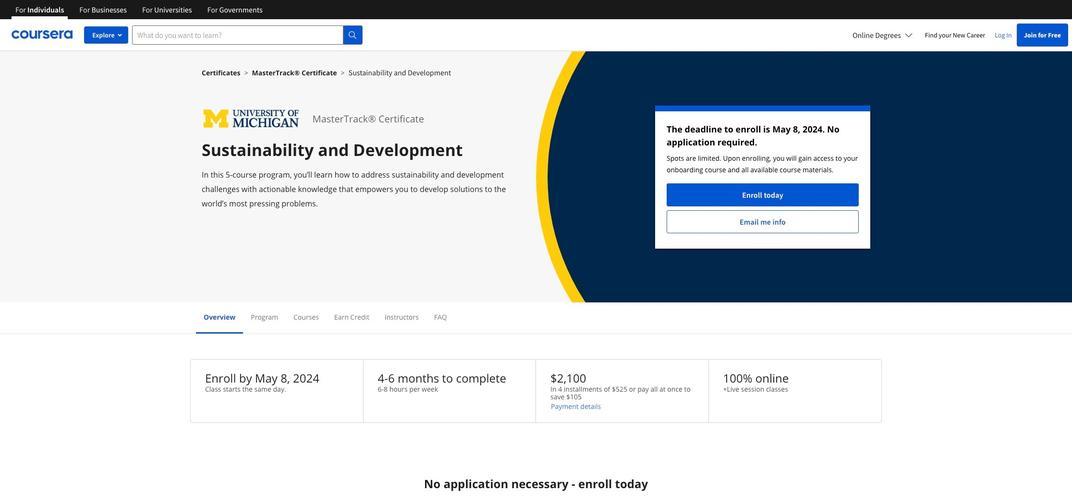 Task type: describe. For each thing, give the bounding box(es) containing it.
What do you want to learn? text field
[[132, 25, 343, 44]]

certificate menu element
[[196, 303, 876, 334]]



Task type: vqa. For each thing, say whether or not it's contained in the screenshot.
Certificate Menu element
yes



Task type: locate. For each thing, give the bounding box(es) containing it.
None search field
[[132, 25, 363, 44]]

status
[[655, 106, 870, 249]]

banner navigation
[[8, 0, 270, 19]]

university of michigan image
[[202, 106, 301, 132]]

coursera image
[[12, 27, 73, 42]]



